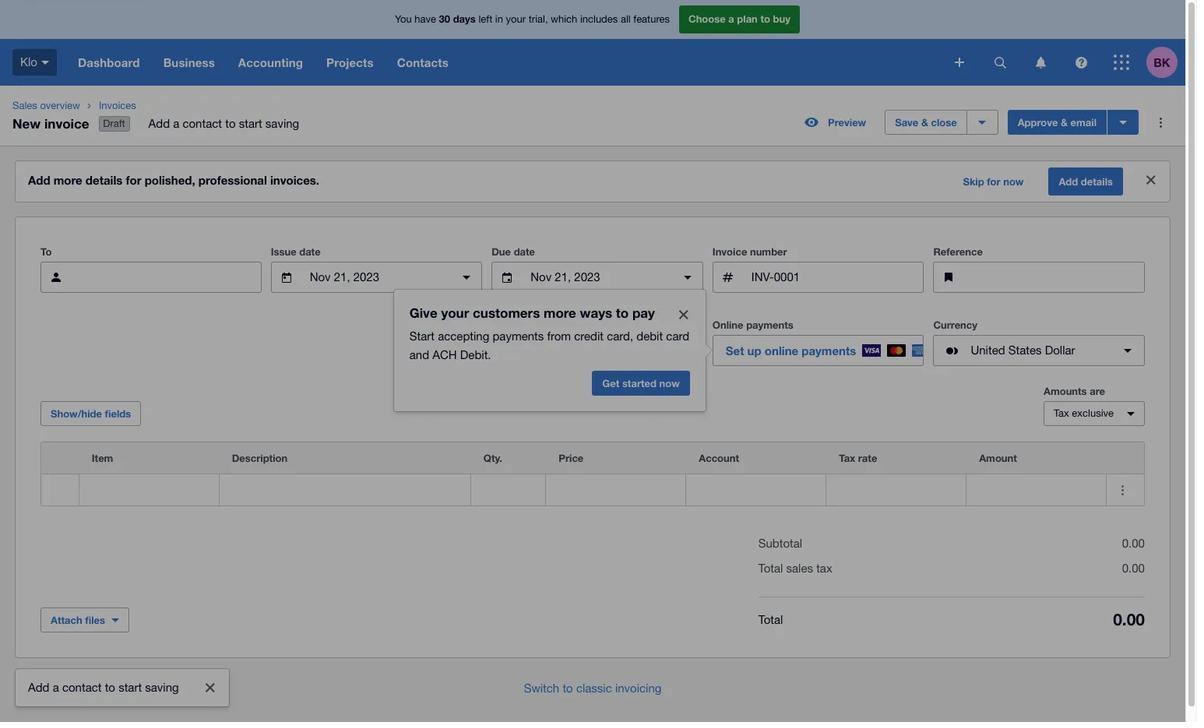 Task type: vqa. For each thing, say whether or not it's contained in the screenshot.
Approve & email button
yes



Task type: locate. For each thing, give the bounding box(es) containing it.
tax down amounts
[[1054, 408, 1070, 419]]

fields
[[105, 408, 131, 420]]

2 horizontal spatial payments
[[802, 344, 857, 358]]

svg image right klo
[[41, 61, 49, 64]]

a left plan
[[729, 13, 735, 25]]

1 vertical spatial more
[[544, 305, 577, 321]]

0 horizontal spatial svg image
[[41, 61, 49, 64]]

choose a plan to buy
[[689, 13, 791, 25]]

get
[[603, 377, 620, 390]]

total down total sales tax
[[759, 613, 784, 626]]

Quantity field
[[471, 475, 546, 505]]

start accepting payments from credit card, debit card and ach debit.
[[410, 330, 690, 362]]

1 vertical spatial now
[[660, 377, 680, 390]]

now for start accepting payments from credit card, debit card and ach debit.
[[660, 377, 680, 390]]

more down "invoice"
[[54, 173, 82, 187]]

30
[[439, 13, 451, 25]]

tax
[[1054, 408, 1070, 419], [840, 452, 856, 465]]

0 vertical spatial add a contact to start saving
[[148, 117, 299, 130]]

total
[[759, 562, 784, 575], [759, 613, 784, 626]]

contact element
[[41, 262, 262, 293]]

contact down invoices link
[[183, 117, 222, 130]]

invoices
[[99, 100, 136, 111]]

accepting
[[438, 330, 490, 343]]

1 vertical spatial saving
[[145, 681, 179, 694]]

1 vertical spatial contact
[[62, 681, 102, 694]]

1 more date options image from the left
[[451, 262, 483, 293]]

details
[[86, 173, 123, 187], [1082, 175, 1114, 188]]

0 horizontal spatial contact
[[62, 681, 102, 694]]

0 vertical spatial more
[[54, 173, 82, 187]]

0.00
[[1123, 537, 1146, 550], [1123, 562, 1146, 575], [1114, 610, 1146, 630]]

svg image up close
[[955, 58, 965, 67]]

more date options image
[[451, 262, 483, 293], [672, 262, 704, 293]]

0 horizontal spatial a
[[53, 681, 59, 694]]

show/hide fields button
[[41, 401, 141, 426]]

0.00 for total sales tax
[[1123, 562, 1146, 575]]

0 horizontal spatial your
[[441, 305, 469, 321]]

& left email
[[1061, 116, 1068, 129]]

approve & email button
[[1008, 110, 1107, 135]]

klo
[[20, 55, 37, 68]]

set
[[726, 344, 745, 358]]

invoice
[[713, 246, 748, 258]]

0 horizontal spatial saving
[[145, 681, 179, 694]]

a
[[729, 13, 735, 25], [173, 117, 179, 130], [53, 681, 59, 694]]

issue
[[271, 246, 297, 258]]

1 horizontal spatial saving
[[266, 117, 299, 130]]

1 horizontal spatial date
[[514, 246, 535, 258]]

buy
[[774, 13, 791, 25]]

dialog
[[385, 200, 810, 556]]

add a contact to start saving down files
[[28, 681, 179, 694]]

0 vertical spatial a
[[729, 13, 735, 25]]

payments
[[747, 319, 794, 331], [493, 330, 544, 343], [802, 344, 857, 358]]

add a contact to start saving status
[[16, 669, 229, 707]]

to left buy
[[761, 13, 771, 25]]

2 & from the left
[[1061, 116, 1068, 129]]

0 horizontal spatial &
[[922, 116, 929, 129]]

0 vertical spatial tax
[[1054, 408, 1070, 419]]

item
[[92, 452, 113, 465]]

0 vertical spatial now
[[1004, 175, 1024, 188]]

give
[[410, 305, 438, 321]]

1 vertical spatial 0.00
[[1123, 562, 1146, 575]]

email
[[1071, 116, 1097, 129]]

a inside status
[[53, 681, 59, 694]]

currency
[[934, 319, 978, 331]]

1 vertical spatial total
[[759, 613, 784, 626]]

to down files
[[105, 681, 115, 694]]

online payments
[[713, 319, 794, 331]]

svg image
[[1114, 55, 1130, 70], [995, 57, 1006, 68], [1036, 57, 1046, 68], [1076, 57, 1088, 68]]

invoice number
[[713, 246, 788, 258]]

add a contact to start saving down invoices link
[[148, 117, 299, 130]]

skip for now button
[[954, 169, 1034, 194]]

1 horizontal spatial &
[[1061, 116, 1068, 129]]

details inside button
[[1082, 175, 1114, 188]]

invoices link
[[93, 98, 312, 114]]

more
[[54, 173, 82, 187], [544, 305, 577, 321]]

your up the accepting
[[441, 305, 469, 321]]

issue date
[[271, 246, 321, 258]]

your
[[506, 13, 526, 25], [441, 305, 469, 321]]

attach files
[[51, 614, 105, 627]]

2 more date options image from the left
[[672, 262, 704, 293]]

0 horizontal spatial now
[[660, 377, 680, 390]]

Description text field
[[220, 475, 471, 505]]

2 total from the top
[[759, 613, 784, 626]]

more date options image up card
[[672, 262, 704, 293]]

card
[[667, 330, 690, 343]]

1 horizontal spatial more date options image
[[672, 262, 704, 293]]

payments down customers
[[493, 330, 544, 343]]

tax left rate at right
[[840, 452, 856, 465]]

a down invoices link
[[173, 117, 179, 130]]

ach
[[433, 348, 457, 362]]

1 & from the left
[[922, 116, 929, 129]]

sales
[[787, 562, 814, 575]]

now inside add more details for polished, professional invoices. "status"
[[1004, 175, 1024, 188]]

1 horizontal spatial details
[[1082, 175, 1114, 188]]

more inside "status"
[[54, 173, 82, 187]]

reference
[[934, 246, 983, 258]]

contact
[[183, 117, 222, 130], [62, 681, 102, 694]]

payments inside start accepting payments from credit card, debit card and ach debit.
[[493, 330, 544, 343]]

account
[[699, 452, 740, 465]]

0 horizontal spatial start
[[119, 681, 142, 694]]

date right issue
[[299, 246, 321, 258]]

approve
[[1018, 116, 1059, 129]]

1 horizontal spatial contact
[[183, 117, 222, 130]]

0 horizontal spatial date
[[299, 246, 321, 258]]

1 horizontal spatial for
[[988, 175, 1001, 188]]

features
[[634, 13, 670, 25]]

save & close
[[896, 116, 958, 129]]

more date options image for issue date
[[451, 262, 483, 293]]

united states dollar
[[971, 344, 1076, 357]]

add
[[148, 117, 170, 130], [28, 173, 50, 187], [1059, 175, 1079, 188], [28, 681, 49, 694]]

0.00 for subtotal
[[1123, 537, 1146, 550]]

& for email
[[1061, 116, 1068, 129]]

to
[[761, 13, 771, 25], [225, 117, 236, 130], [616, 305, 629, 321], [105, 681, 115, 694], [563, 682, 573, 695]]

details down the draft
[[86, 173, 123, 187]]

Due date text field
[[529, 263, 666, 292]]

overview
[[40, 100, 80, 111]]

date
[[299, 246, 321, 258], [514, 246, 535, 258]]

now right started
[[660, 377, 680, 390]]

payments right online
[[802, 344, 857, 358]]

preview button
[[796, 110, 876, 135]]

svg image inside the klo popup button
[[41, 61, 49, 64]]

total down subtotal
[[759, 562, 784, 575]]

exclusive
[[1073, 408, 1114, 419]]

total sales tax
[[759, 562, 833, 575]]

amounts are
[[1044, 385, 1106, 398]]

your inside you have 30 days left in your trial, which includes all features
[[506, 13, 526, 25]]

date right the due
[[514, 246, 535, 258]]

a down attach
[[53, 681, 59, 694]]

svg image
[[955, 58, 965, 67], [41, 61, 49, 64]]

add more details for polished, professional invoices. status
[[16, 161, 1171, 202]]

polished,
[[145, 173, 195, 187]]

for left polished,
[[126, 173, 141, 187]]

0 horizontal spatial payments
[[493, 330, 544, 343]]

1 horizontal spatial tax
[[1054, 408, 1070, 419]]

2 date from the left
[[514, 246, 535, 258]]

navigation
[[66, 39, 945, 86]]

start inside add a contact to start saving status
[[119, 681, 142, 694]]

1 horizontal spatial now
[[1004, 175, 1024, 188]]

invoice
[[44, 115, 89, 131]]

attach
[[51, 614, 82, 627]]

0 horizontal spatial more
[[54, 173, 82, 187]]

payments up online
[[747, 319, 794, 331]]

for right skip
[[988, 175, 1001, 188]]

& right the save
[[922, 116, 929, 129]]

2 vertical spatial a
[[53, 681, 59, 694]]

1 vertical spatial tax
[[840, 452, 856, 465]]

1 horizontal spatial more
[[544, 305, 577, 321]]

for
[[126, 173, 141, 187], [988, 175, 1001, 188]]

0 vertical spatial 0.00
[[1123, 537, 1146, 550]]

& inside approve & email button
[[1061, 116, 1068, 129]]

tax inside invoice line item list "element"
[[840, 452, 856, 465]]

1 horizontal spatial your
[[506, 13, 526, 25]]

files
[[85, 614, 105, 627]]

up
[[748, 344, 762, 358]]

skip
[[964, 175, 985, 188]]

& for close
[[922, 116, 929, 129]]

contact down attach files popup button
[[62, 681, 102, 694]]

1 horizontal spatial payments
[[747, 319, 794, 331]]

more date options image up customers
[[451, 262, 483, 293]]

show/hide
[[51, 408, 102, 420]]

tax inside tax exclusive "popup button"
[[1054, 408, 1070, 419]]

switch
[[524, 682, 560, 695]]

to inside bk banner
[[761, 13, 771, 25]]

bk banner
[[0, 0, 1186, 86]]

1 vertical spatial start
[[119, 681, 142, 694]]

due date
[[492, 246, 535, 258]]

details down email
[[1082, 175, 1114, 188]]

united states dollar button
[[934, 335, 1146, 366]]

your right in
[[506, 13, 526, 25]]

tax exclusive button
[[1044, 401, 1146, 426]]

&
[[922, 116, 929, 129], [1061, 116, 1068, 129]]

now right skip
[[1004, 175, 1024, 188]]

1 date from the left
[[299, 246, 321, 258]]

0 vertical spatial total
[[759, 562, 784, 575]]

& inside "save & close" button
[[922, 116, 929, 129]]

1 vertical spatial add a contact to start saving
[[28, 681, 179, 694]]

0 horizontal spatial tax
[[840, 452, 856, 465]]

add a contact to start saving inside status
[[28, 681, 179, 694]]

1 horizontal spatial start
[[239, 117, 262, 130]]

0 horizontal spatial more date options image
[[451, 262, 483, 293]]

price
[[559, 452, 584, 465]]

skip for now
[[964, 175, 1024, 188]]

to right 'switch'
[[563, 682, 573, 695]]

0 vertical spatial your
[[506, 13, 526, 25]]

get started now button
[[593, 371, 690, 396]]

1 vertical spatial your
[[441, 305, 469, 321]]

1 total from the top
[[759, 562, 784, 575]]

2 horizontal spatial a
[[729, 13, 735, 25]]

more up from
[[544, 305, 577, 321]]

now for add more details for polished, professional invoices.
[[1004, 175, 1024, 188]]

1 vertical spatial a
[[173, 117, 179, 130]]

saving
[[266, 117, 299, 130], [145, 681, 179, 694]]

new
[[12, 115, 41, 131]]

which
[[551, 13, 578, 25]]



Task type: describe. For each thing, give the bounding box(es) containing it.
draft
[[103, 118, 125, 129]]

to inside button
[[563, 682, 573, 695]]

save & close button
[[885, 110, 968, 135]]

total for total sales tax
[[759, 562, 784, 575]]

tax for tax exclusive
[[1054, 408, 1070, 419]]

sales overview link
[[6, 98, 86, 114]]

0 vertical spatial start
[[239, 117, 262, 130]]

rate
[[859, 452, 878, 465]]

classic
[[577, 682, 612, 695]]

in
[[496, 13, 503, 25]]

qty.
[[484, 452, 503, 465]]

invoice line item list element
[[41, 442, 1146, 507]]

1 horizontal spatial a
[[173, 117, 179, 130]]

navigation inside bk banner
[[66, 39, 945, 86]]

payments inside popup button
[[802, 344, 857, 358]]

invoice number element
[[713, 262, 925, 293]]

set up online payments button
[[713, 335, 932, 366]]

switch to classic invoicing button
[[512, 673, 674, 705]]

0 horizontal spatial for
[[126, 173, 141, 187]]

sales overview
[[12, 100, 80, 111]]

to left pay
[[616, 305, 629, 321]]

To text field
[[78, 263, 261, 292]]

amounts
[[1044, 385, 1088, 398]]

tax rate
[[840, 452, 878, 465]]

to inside status
[[105, 681, 115, 694]]

more date options image for due date
[[672, 262, 704, 293]]

united
[[971, 344, 1006, 357]]

invoicing
[[616, 682, 662, 695]]

for inside button
[[988, 175, 1001, 188]]

add details button
[[1049, 168, 1124, 196]]

a inside bk banner
[[729, 13, 735, 25]]

get started now
[[603, 377, 680, 390]]

ways
[[580, 305, 613, 321]]

add more details for polished, professional invoices.
[[28, 173, 320, 187]]

2 vertical spatial 0.00
[[1114, 610, 1146, 630]]

0 vertical spatial contact
[[183, 117, 222, 130]]

0 horizontal spatial details
[[86, 173, 123, 187]]

professional
[[199, 173, 267, 187]]

to
[[41, 246, 52, 258]]

pay
[[633, 305, 655, 321]]

debit
[[637, 330, 663, 343]]

due
[[492, 246, 511, 258]]

to down invoices link
[[225, 117, 236, 130]]

contact inside status
[[62, 681, 102, 694]]

plan
[[738, 13, 758, 25]]

customers
[[473, 305, 540, 321]]

description
[[232, 452, 288, 465]]

tax
[[817, 562, 833, 575]]

have
[[415, 13, 436, 25]]

days
[[453, 13, 476, 25]]

0 vertical spatial saving
[[266, 117, 299, 130]]

subtotal
[[759, 537, 803, 550]]

Reference text field
[[971, 263, 1145, 292]]

add inside button
[[1059, 175, 1079, 188]]

are
[[1090, 385, 1106, 398]]

number
[[750, 246, 788, 258]]

total for total
[[759, 613, 784, 626]]

add details
[[1059, 175, 1114, 188]]

online
[[713, 319, 744, 331]]

saving inside add a contact to start saving status
[[145, 681, 179, 694]]

klo button
[[0, 39, 66, 86]]

new invoice
[[12, 115, 89, 131]]

left
[[479, 13, 493, 25]]

bk button
[[1147, 39, 1186, 86]]

all
[[621, 13, 631, 25]]

show/hide fields
[[51, 408, 131, 420]]

you
[[395, 13, 412, 25]]

dollar
[[1046, 344, 1076, 357]]

1 horizontal spatial svg image
[[955, 58, 965, 67]]

invoices.
[[270, 173, 320, 187]]

states
[[1009, 344, 1042, 357]]

Issue date text field
[[308, 263, 445, 292]]

switch to classic invoicing
[[524, 682, 662, 695]]

includes
[[581, 13, 618, 25]]

started
[[623, 377, 657, 390]]

close
[[932, 116, 958, 129]]

sales
[[12, 100, 37, 111]]

tax exclusive
[[1054, 408, 1114, 419]]

bk
[[1154, 55, 1171, 69]]

set up online payments
[[726, 344, 857, 358]]

save
[[896, 116, 919, 129]]

Invoice number text field
[[750, 263, 924, 292]]

credit
[[575, 330, 604, 343]]

you have 30 days left in your trial, which includes all features
[[395, 13, 670, 25]]

online
[[765, 344, 799, 358]]

tax for tax rate
[[840, 452, 856, 465]]

approve & email
[[1018, 116, 1097, 129]]

add inside status
[[28, 681, 49, 694]]

preview
[[828, 116, 867, 129]]

date for issue date
[[299, 246, 321, 258]]

give your customers more ways to pay
[[410, 305, 655, 321]]

from
[[547, 330, 571, 343]]

and
[[410, 348, 429, 362]]

date for due date
[[514, 246, 535, 258]]



